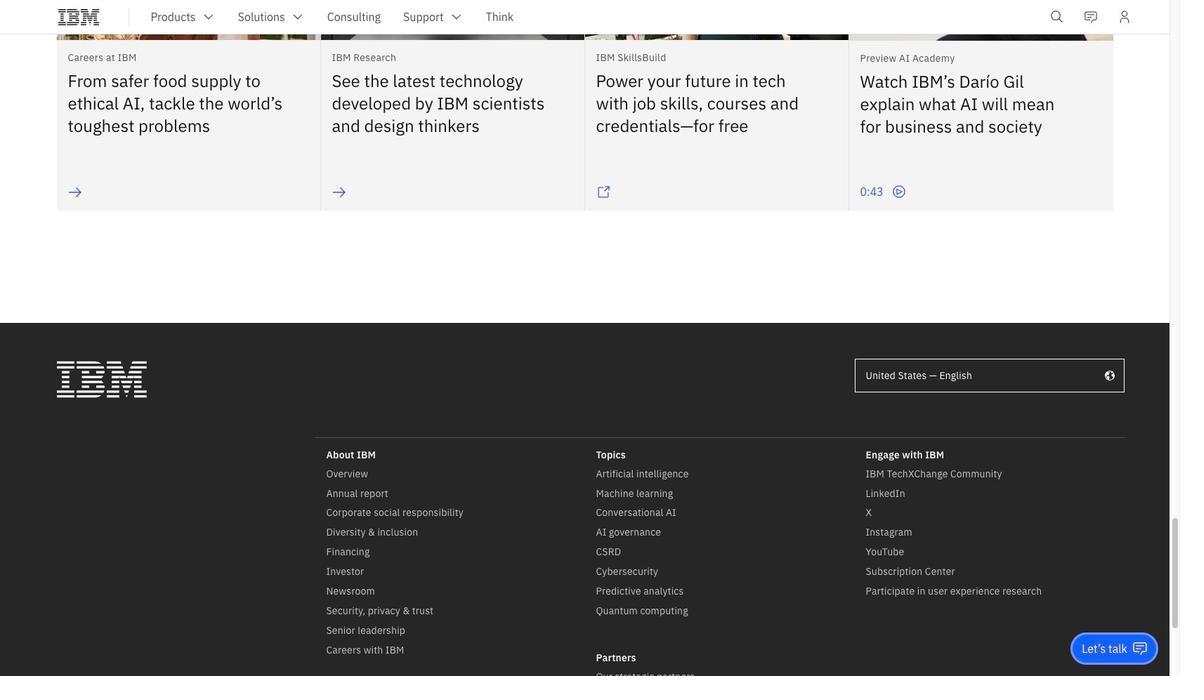 Task type: vqa. For each thing, say whether or not it's contained in the screenshot.
the Your privacy choices "element"
no



Task type: locate. For each thing, give the bounding box(es) containing it.
let's talk element
[[1082, 641, 1127, 657]]



